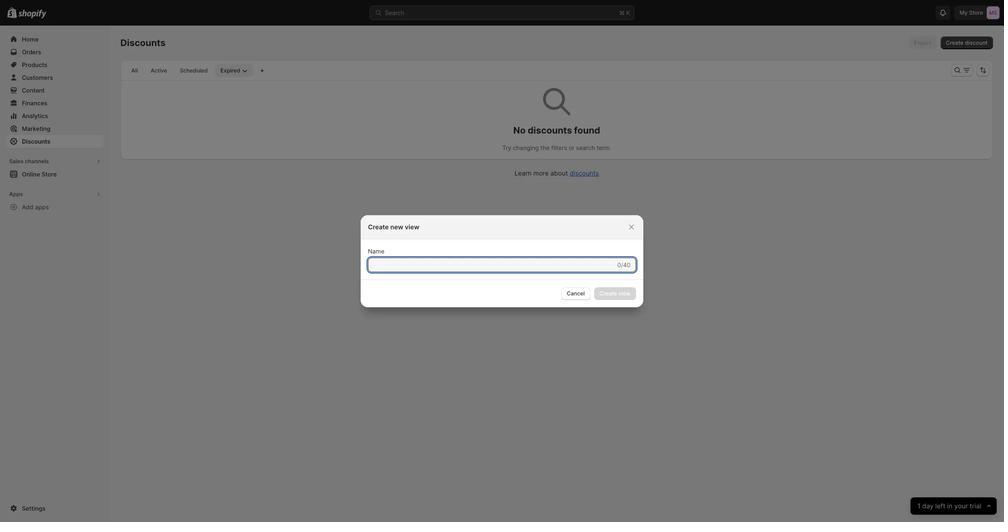 Task type: describe. For each thing, give the bounding box(es) containing it.
shopify image
[[18, 9, 47, 19]]

learn
[[515, 169, 532, 177]]

the
[[541, 144, 550, 151]]

home link
[[5, 33, 104, 46]]

filters
[[552, 144, 567, 151]]

term.
[[597, 144, 612, 151]]

0 horizontal spatial discounts
[[22, 138, 50, 145]]

empty search results image
[[543, 88, 571, 115]]

search
[[385, 9, 405, 16]]

learn more about discounts
[[515, 169, 599, 177]]

create discount button
[[941, 36, 994, 49]]

⌘ k
[[620, 9, 630, 16]]

sales channels
[[9, 158, 49, 165]]

or
[[569, 144, 575, 151]]

no discounts found
[[514, 125, 600, 136]]

view
[[405, 223, 420, 231]]

changing
[[513, 144, 539, 151]]

home
[[22, 36, 39, 43]]

sales channels button
[[5, 155, 104, 168]]

apps
[[35, 203, 49, 211]]

scheduled link
[[175, 64, 213, 77]]

add
[[22, 203, 33, 211]]

0 vertical spatial discounts
[[528, 125, 572, 136]]

discounts link
[[570, 169, 599, 177]]

try
[[503, 144, 512, 151]]

sales
[[9, 158, 24, 165]]

apps button
[[5, 188, 104, 201]]

discount
[[965, 39, 988, 46]]

active
[[151, 67, 167, 74]]

found
[[574, 125, 600, 136]]

about
[[551, 169, 568, 177]]

all link
[[126, 64, 143, 77]]

k
[[627, 9, 630, 16]]



Task type: vqa. For each thing, say whether or not it's contained in the screenshot.
Customer events
no



Task type: locate. For each thing, give the bounding box(es) containing it.
create
[[946, 39, 964, 46], [368, 223, 389, 231]]

create inside button
[[946, 39, 964, 46]]

discounts
[[528, 125, 572, 136], [570, 169, 599, 177]]

0 horizontal spatial create
[[368, 223, 389, 231]]

discounts
[[120, 37, 166, 48], [22, 138, 50, 145]]

1 vertical spatial create
[[368, 223, 389, 231]]

name
[[368, 247, 385, 255]]

search
[[576, 144, 595, 151]]

add apps
[[22, 203, 49, 211]]

create for create discount
[[946, 39, 964, 46]]

add apps button
[[5, 201, 104, 214]]

1 horizontal spatial discounts
[[120, 37, 166, 48]]

try changing the filters or search term.
[[503, 144, 612, 151]]

create for create new view
[[368, 223, 389, 231]]

create new view
[[368, 223, 420, 231]]

0 vertical spatial discounts
[[120, 37, 166, 48]]

discounts link
[[5, 135, 104, 148]]

all
[[131, 67, 138, 74]]

channels
[[25, 158, 49, 165]]

cancel button
[[562, 287, 591, 300]]

cancel
[[567, 290, 585, 297]]

settings link
[[5, 502, 104, 515]]

⌘
[[620, 9, 625, 16]]

settings
[[22, 505, 45, 512]]

tab list containing all
[[124, 64, 255, 77]]

active link
[[145, 64, 173, 77]]

apps
[[9, 191, 23, 198]]

create new view dialog
[[0, 215, 1005, 307]]

discounts up all
[[120, 37, 166, 48]]

no
[[514, 125, 526, 136]]

create inside dialog
[[368, 223, 389, 231]]

create left new
[[368, 223, 389, 231]]

discounts right about
[[570, 169, 599, 177]]

create discount
[[946, 39, 988, 46]]

discounts up the
[[528, 125, 572, 136]]

create left discount
[[946, 39, 964, 46]]

more
[[534, 169, 549, 177]]

scheduled
[[180, 67, 208, 74]]

tab list
[[124, 64, 255, 77]]

new
[[391, 223, 404, 231]]

0 vertical spatial create
[[946, 39, 964, 46]]

1 vertical spatial discounts
[[22, 138, 50, 145]]

discounts up channels
[[22, 138, 50, 145]]

1 horizontal spatial create
[[946, 39, 964, 46]]

1 vertical spatial discounts
[[570, 169, 599, 177]]

Name text field
[[368, 258, 616, 272]]



